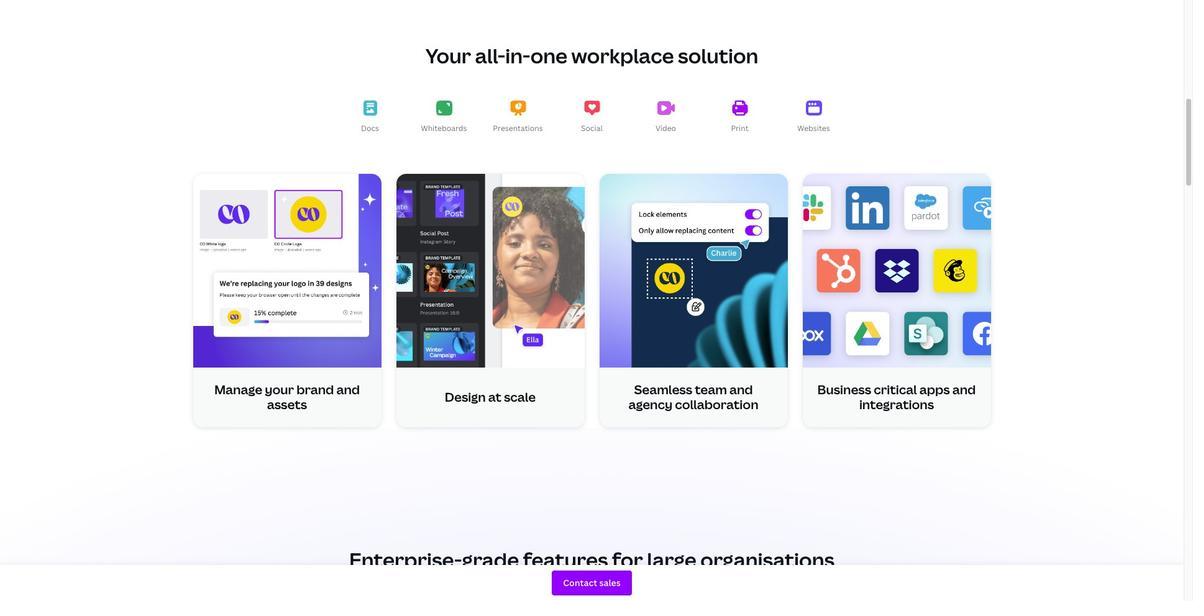Task type: vqa. For each thing, say whether or not it's contained in the screenshot.
Agency
yes



Task type: describe. For each thing, give the bounding box(es) containing it.
design
[[445, 389, 486, 406]]

business
[[818, 382, 872, 398]]

solution
[[678, 42, 759, 69]]

business critical apps and integrations
[[818, 382, 976, 413]]

integrations
[[860, 396, 934, 413]]

organisations
[[701, 547, 835, 574]]

at
[[488, 389, 502, 406]]

your
[[265, 382, 294, 398]]

collaboration
[[675, 396, 759, 413]]

whiteboards
[[421, 123, 467, 134]]

brand
[[297, 382, 334, 398]]

seamless team and agency collaboration
[[629, 382, 759, 413]]

team
[[695, 382, 727, 398]]

your
[[426, 42, 471, 69]]

and for business critical apps and integrations
[[953, 382, 976, 398]]

agency
[[629, 396, 673, 413]]

scale
[[504, 389, 536, 406]]



Task type: locate. For each thing, give the bounding box(es) containing it.
workplace
[[572, 42, 674, 69]]

and right apps
[[953, 382, 976, 398]]

large
[[647, 547, 697, 574]]

enterprise-grade features for large organisations
[[349, 547, 835, 574]]

docs
[[361, 123, 379, 134]]

2 and from the left
[[730, 382, 753, 398]]

features
[[523, 547, 608, 574]]

print
[[731, 123, 749, 134]]

presentations
[[493, 123, 543, 134]]

grade
[[462, 547, 519, 574]]

manage
[[214, 382, 262, 398]]

and inside business critical apps and integrations
[[953, 382, 976, 398]]

for
[[612, 547, 643, 574]]

seamless
[[634, 382, 693, 398]]

2 horizontal spatial and
[[953, 382, 976, 398]]

one
[[531, 42, 568, 69]]

assets
[[267, 396, 307, 413]]

design at scale
[[445, 389, 536, 406]]

apps
[[920, 382, 950, 398]]

your all-in-one workplace solution
[[426, 42, 759, 69]]

and inside manage your brand and assets
[[337, 382, 360, 398]]

social
[[581, 123, 603, 134]]

critical
[[874, 382, 917, 398]]

and for manage your brand and assets
[[337, 382, 360, 398]]

and
[[337, 382, 360, 398], [730, 382, 753, 398], [953, 382, 976, 398]]

websites
[[798, 123, 830, 134]]

1 horizontal spatial and
[[730, 382, 753, 398]]

3 and from the left
[[953, 382, 976, 398]]

and right 'team'
[[730, 382, 753, 398]]

all-
[[475, 42, 506, 69]]

and inside the seamless team and agency collaboration
[[730, 382, 753, 398]]

1 and from the left
[[337, 382, 360, 398]]

enterprise-
[[349, 547, 462, 574]]

manage your brand and assets
[[214, 382, 360, 413]]

0 horizontal spatial and
[[337, 382, 360, 398]]

in-
[[506, 42, 531, 69]]

video
[[656, 123, 676, 134]]

and right brand
[[337, 382, 360, 398]]



